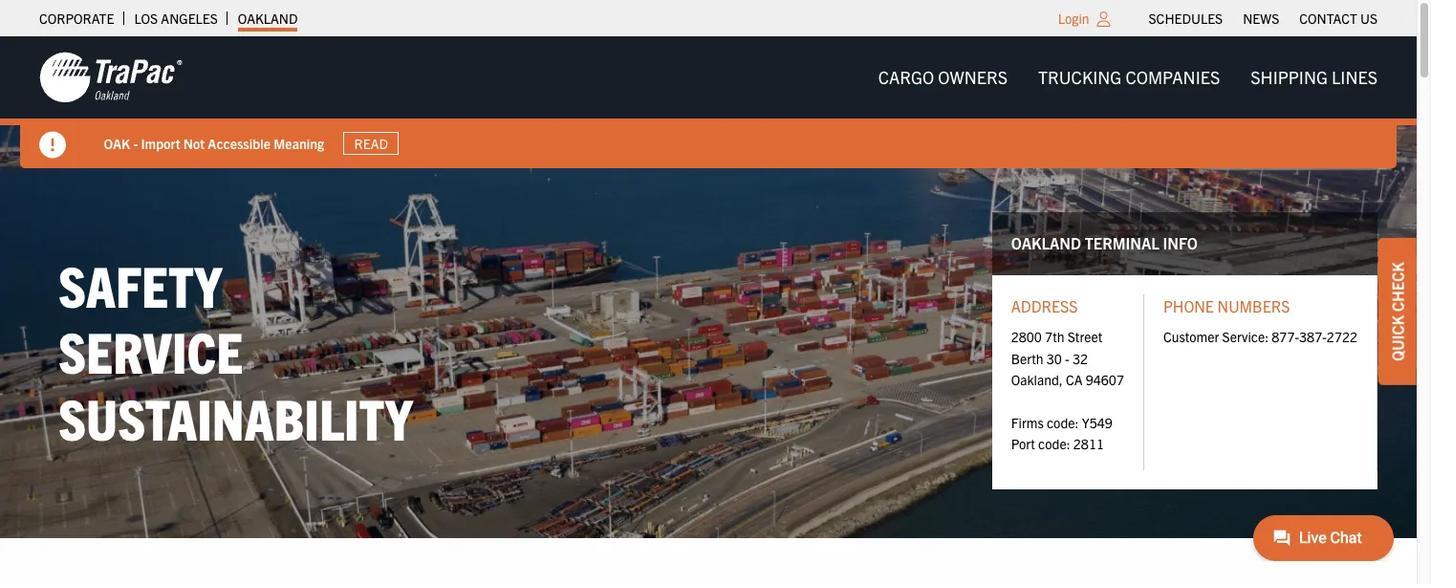 Task type: describe. For each thing, give the bounding box(es) containing it.
numbers
[[1218, 296, 1290, 315]]

check
[[1388, 262, 1407, 311]]

solid image
[[39, 132, 66, 159]]

los
[[134, 10, 158, 27]]

0 vertical spatial code:
[[1047, 414, 1079, 431]]

oakland for oakland terminal info
[[1011, 234, 1081, 253]]

oakland for oakland
[[238, 10, 298, 27]]

meaning
[[274, 134, 325, 152]]

safety
[[58, 249, 222, 319]]

read
[[355, 135, 389, 152]]

shipping lines link
[[1235, 58, 1393, 97]]

contact
[[1299, 10, 1357, 27]]

trucking
[[1038, 66, 1122, 88]]

contact us
[[1299, 10, 1378, 27]]

sustainability
[[58, 382, 413, 452]]

banner containing cargo owners
[[0, 36, 1431, 168]]

schedules
[[1149, 10, 1223, 27]]

address
[[1011, 296, 1078, 315]]

1 vertical spatial code:
[[1038, 435, 1070, 453]]

quick
[[1388, 315, 1407, 361]]

angeles
[[161, 10, 218, 27]]

port
[[1011, 435, 1035, 453]]

import
[[141, 134, 181, 152]]

quick check link
[[1379, 238, 1417, 385]]

owners
[[938, 66, 1008, 88]]

us
[[1360, 10, 1378, 27]]

oak - import not accessible meaning
[[104, 134, 325, 152]]

info
[[1163, 234, 1198, 253]]

firms
[[1011, 414, 1044, 431]]

safety service sustainability
[[58, 249, 413, 452]]

2800 7th street berth 30 - 32 oakland, ca 94607
[[1011, 328, 1124, 388]]

firms code:  y549 port code:  2811
[[1011, 414, 1113, 453]]

y549
[[1082, 414, 1113, 431]]

- inside 2800 7th street berth 30 - 32 oakland, ca 94607
[[1065, 350, 1070, 367]]

shipping
[[1251, 66, 1328, 88]]

news
[[1243, 10, 1279, 27]]

2811
[[1073, 435, 1104, 453]]

companies
[[1126, 66, 1220, 88]]

not
[[184, 134, 205, 152]]

phone numbers
[[1163, 296, 1290, 315]]

accessible
[[208, 134, 271, 152]]

cargo owners
[[878, 66, 1008, 88]]

oakland image
[[39, 51, 183, 104]]

2722
[[1327, 328, 1358, 346]]

contact us link
[[1299, 5, 1378, 32]]



Task type: vqa. For each thing, say whether or not it's contained in the screenshot.
the bottommost the Los
no



Task type: locate. For each thing, give the bounding box(es) containing it.
1 vertical spatial -
[[1065, 350, 1070, 367]]

los angeles
[[134, 10, 218, 27]]

news link
[[1243, 5, 1279, 32]]

ca
[[1066, 371, 1083, 388]]

cargo owners link
[[863, 58, 1023, 97]]

street
[[1068, 328, 1103, 346]]

oakland up address
[[1011, 234, 1081, 253]]

customer
[[1163, 328, 1219, 346]]

code: up 2811
[[1047, 414, 1079, 431]]

0 horizontal spatial -
[[134, 134, 138, 152]]

corporate
[[39, 10, 114, 27]]

1 horizontal spatial oakland
[[1011, 234, 1081, 253]]

berth
[[1011, 350, 1044, 367]]

terminal
[[1085, 234, 1159, 253]]

banner
[[0, 36, 1431, 168]]

2800
[[1011, 328, 1042, 346]]

oakland
[[238, 10, 298, 27], [1011, 234, 1081, 253]]

30
[[1047, 350, 1062, 367]]

phone
[[1163, 296, 1214, 315]]

corporate link
[[39, 5, 114, 32]]

lines
[[1332, 66, 1378, 88]]

menu bar containing schedules
[[1139, 5, 1388, 32]]

0 horizontal spatial oakland
[[238, 10, 298, 27]]

oakland terminal info
[[1011, 234, 1198, 253]]

oak
[[104, 134, 131, 152]]

oakland,
[[1011, 371, 1063, 388]]

service
[[58, 316, 243, 385]]

0 vertical spatial -
[[134, 134, 138, 152]]

1 vertical spatial oakland
[[1011, 234, 1081, 253]]

menu bar up shipping
[[1139, 5, 1388, 32]]

code: right port
[[1038, 435, 1070, 453]]

oakland link
[[238, 5, 298, 32]]

cargo
[[878, 66, 934, 88]]

94607
[[1086, 371, 1124, 388]]

customer service: 877-387-2722
[[1163, 328, 1358, 346]]

trucking companies link
[[1023, 58, 1235, 97]]

32
[[1073, 350, 1088, 367]]

login link
[[1058, 10, 1089, 27]]

read link
[[344, 132, 400, 155]]

1 vertical spatial menu bar
[[863, 58, 1393, 97]]

los angeles link
[[134, 5, 218, 32]]

0 vertical spatial menu bar
[[1139, 5, 1388, 32]]

menu bar
[[1139, 5, 1388, 32], [863, 58, 1393, 97]]

387-
[[1299, 328, 1327, 346]]

login
[[1058, 10, 1089, 27]]

code:
[[1047, 414, 1079, 431], [1038, 435, 1070, 453]]

menu bar down light "icon"
[[863, 58, 1393, 97]]

light image
[[1097, 11, 1110, 27]]

shipping lines
[[1251, 66, 1378, 88]]

service:
[[1222, 328, 1269, 346]]

- left 32
[[1065, 350, 1070, 367]]

877-
[[1272, 328, 1299, 346]]

-
[[134, 134, 138, 152], [1065, 350, 1070, 367]]

- right oak at the left top of the page
[[134, 134, 138, 152]]

trucking companies
[[1038, 66, 1220, 88]]

1 horizontal spatial -
[[1065, 350, 1070, 367]]

quick check
[[1388, 262, 1407, 361]]

schedules link
[[1149, 5, 1223, 32]]

menu bar containing cargo owners
[[863, 58, 1393, 97]]

7th
[[1045, 328, 1064, 346]]

oakland right angeles
[[238, 10, 298, 27]]

0 vertical spatial oakland
[[238, 10, 298, 27]]



